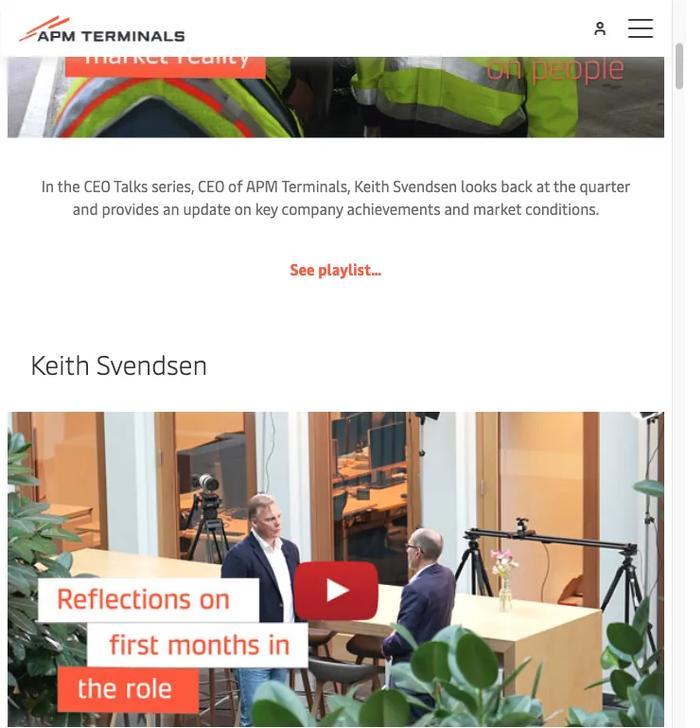 Task type: vqa. For each thing, say whether or not it's contained in the screenshot.
See
yes



Task type: locate. For each thing, give the bounding box(es) containing it.
1 horizontal spatial the
[[554, 175, 576, 196]]

ceo
[[84, 175, 110, 196], [198, 175, 225, 196]]

the right 'in'
[[57, 175, 80, 196]]

0 vertical spatial svendsen
[[393, 175, 457, 196]]

1 ceo from the left
[[84, 175, 110, 196]]

1 horizontal spatial svendsen
[[393, 175, 457, 196]]

and
[[73, 198, 98, 218], [444, 198, 470, 218]]

0 vertical spatial ceo talks play image
[[8, 0, 665, 138]]

apm
[[246, 175, 278, 196]]

keith inside in the ceo talks series, ceo of apm terminals, keith svendsen looks back at the quarter and provides an update on key company achievements and market conditions.
[[354, 175, 390, 196]]

ceo left talks
[[84, 175, 110, 196]]

1 vertical spatial keith
[[30, 346, 90, 382]]

keith
[[354, 175, 390, 196], [30, 346, 90, 382]]

ceo up update
[[198, 175, 225, 196]]

2 and from the left
[[444, 198, 470, 218]]

1 vertical spatial svendsen
[[96, 346, 208, 382]]

provides
[[102, 198, 159, 218]]

1 the from the left
[[57, 175, 80, 196]]

the
[[57, 175, 80, 196], [554, 175, 576, 196]]

series,
[[152, 175, 194, 196]]

1 horizontal spatial and
[[444, 198, 470, 218]]

0 horizontal spatial svendsen
[[96, 346, 208, 382]]

the right at on the right top of the page
[[554, 175, 576, 196]]

company
[[282, 198, 343, 218]]

ceo talks play image
[[8, 0, 665, 138], [8, 412, 665, 728]]

2 the from the left
[[554, 175, 576, 196]]

0 horizontal spatial the
[[57, 175, 80, 196]]

0 horizontal spatial ceo
[[84, 175, 110, 196]]

quarter
[[580, 175, 631, 196]]

1 horizontal spatial ceo
[[198, 175, 225, 196]]

and down looks
[[444, 198, 470, 218]]

1 vertical spatial ceo talks play image
[[8, 412, 665, 728]]

keith svendsen
[[30, 346, 208, 382]]

svendsen
[[393, 175, 457, 196], [96, 346, 208, 382]]

at
[[537, 175, 550, 196]]

0 horizontal spatial and
[[73, 198, 98, 218]]

1 horizontal spatial keith
[[354, 175, 390, 196]]

market
[[473, 198, 522, 218]]

and left provides on the left of the page
[[73, 198, 98, 218]]

0 vertical spatial keith
[[354, 175, 390, 196]]



Task type: describe. For each thing, give the bounding box(es) containing it.
in the ceo talks series, ceo of apm terminals, keith svendsen looks back at the quarter and provides an update on key company achievements and market conditions.
[[41, 175, 631, 218]]

key
[[255, 198, 278, 218]]

looks
[[461, 175, 497, 196]]

of
[[228, 175, 243, 196]]

conditions.
[[526, 198, 599, 218]]

in
[[41, 175, 54, 196]]

see
[[290, 259, 315, 279]]

see playlist…
[[290, 259, 382, 279]]

2 ceo talks play image from the top
[[8, 412, 665, 728]]

0 horizontal spatial keith
[[30, 346, 90, 382]]

1 and from the left
[[73, 198, 98, 218]]

on
[[235, 198, 252, 218]]

terminals,
[[282, 175, 351, 196]]

svendsen inside in the ceo talks series, ceo of apm terminals, keith svendsen looks back at the quarter and provides an update on key company achievements and market conditions.
[[393, 175, 457, 196]]

an
[[163, 198, 179, 218]]

playlist…
[[318, 259, 382, 279]]

update
[[183, 198, 231, 218]]

talks
[[114, 175, 148, 196]]

1 ceo talks play image from the top
[[8, 0, 665, 138]]

2 ceo from the left
[[198, 175, 225, 196]]

achievements
[[347, 198, 441, 218]]

see playlist… link
[[290, 259, 382, 279]]

back
[[501, 175, 533, 196]]



